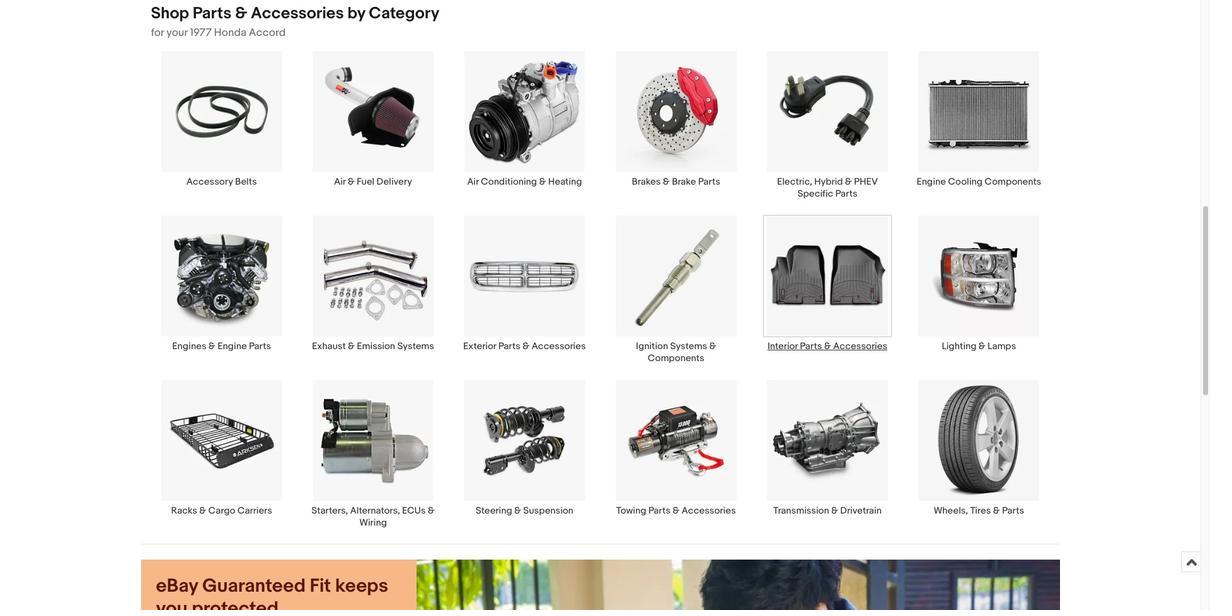 Task type: locate. For each thing, give the bounding box(es) containing it.
& left fuel
[[348, 176, 355, 188]]

& inside "ignition systems & components"
[[709, 340, 716, 352]]

ignition systems & components
[[636, 340, 716, 364]]

& right exterior
[[523, 340, 530, 352]]

interior
[[768, 340, 798, 352]]

2 systems from the left
[[670, 340, 707, 352]]

parts inside "shop parts & accessories by category for your 1977 honda accord"
[[193, 4, 231, 23]]

& up honda
[[235, 4, 247, 23]]

protected
[[192, 598, 279, 610]]

accord
[[249, 26, 286, 39]]

air left fuel
[[334, 176, 346, 188]]

engine left cooling
[[917, 176, 946, 188]]

your
[[166, 26, 188, 39]]

brakes & brake parts
[[632, 176, 720, 188]]

air & fuel delivery link
[[297, 50, 449, 188]]

delivery
[[377, 176, 412, 188]]

carriers
[[237, 505, 272, 517]]

alternators,
[[350, 505, 400, 517]]

transmission
[[773, 505, 829, 517]]

racks & cargo carriers
[[171, 505, 272, 517]]

1 air from the left
[[334, 176, 346, 188]]

1977
[[190, 26, 212, 39]]

1 horizontal spatial engine
[[917, 176, 946, 188]]

steering & suspension link
[[449, 380, 600, 517]]

2 air from the left
[[467, 176, 479, 188]]

lighting & lamps link
[[903, 215, 1055, 352]]

accessories
[[251, 4, 344, 23], [532, 340, 586, 352], [833, 340, 887, 352], [682, 505, 736, 517]]

1 vertical spatial components
[[648, 352, 704, 364]]

wiring
[[359, 517, 387, 529]]

ebay
[[156, 575, 198, 598]]

0 horizontal spatial systems
[[397, 340, 434, 352]]

racks
[[171, 505, 197, 517]]

& inside starters, alternators, ecus & wiring
[[428, 505, 435, 517]]

1 horizontal spatial air
[[467, 176, 479, 188]]

cooling
[[948, 176, 983, 188]]

0 horizontal spatial components
[[648, 352, 704, 364]]

lighting
[[942, 340, 977, 352]]

1 horizontal spatial systems
[[670, 340, 707, 352]]

ebay guaranteed fit keeps you protected image
[[417, 560, 1060, 610]]

0 horizontal spatial engine
[[218, 340, 247, 352]]

starters, alternators, ecus & wiring
[[312, 505, 435, 529]]

towing
[[616, 505, 646, 517]]

& inside "link"
[[831, 505, 838, 517]]

components
[[985, 176, 1041, 188], [648, 352, 704, 364]]

engines & engine parts link
[[146, 215, 297, 352]]

& inside "shop parts & accessories by category for your 1977 honda accord"
[[235, 4, 247, 23]]

components inside "ignition systems & components"
[[648, 352, 704, 364]]

& left phev
[[845, 176, 852, 188]]

air for air & fuel delivery
[[334, 176, 346, 188]]

air left conditioning
[[467, 176, 479, 188]]

brake
[[672, 176, 696, 188]]

accessories inside "shop parts & accessories by category for your 1977 honda accord"
[[251, 4, 344, 23]]

& left drivetrain
[[831, 505, 838, 517]]

exterior parts & accessories link
[[449, 215, 600, 352]]

engine
[[917, 176, 946, 188], [218, 340, 247, 352]]

interior parts & accessories
[[768, 340, 887, 352]]

& right the ecus
[[428, 505, 435, 517]]

transmission & drivetrain link
[[752, 380, 903, 517]]

& right tires
[[993, 505, 1000, 517]]

& right interior
[[824, 340, 831, 352]]

1 horizontal spatial components
[[985, 176, 1041, 188]]

& right engines
[[209, 340, 215, 352]]

air
[[334, 176, 346, 188], [467, 176, 479, 188]]

honda
[[214, 26, 246, 39]]

0 horizontal spatial air
[[334, 176, 346, 188]]

systems
[[397, 340, 434, 352], [670, 340, 707, 352]]

fuel
[[357, 176, 375, 188]]

exhaust & emission systems link
[[297, 215, 449, 352]]

engine right engines
[[218, 340, 247, 352]]

fit
[[310, 575, 331, 598]]

shop
[[151, 4, 189, 23]]

keeps
[[335, 575, 388, 598]]

& right exhaust at left bottom
[[348, 340, 355, 352]]

systems right 'ignition'
[[670, 340, 707, 352]]

for
[[151, 26, 164, 39]]

drivetrain
[[840, 505, 882, 517]]

accessory
[[186, 176, 233, 188]]

steering & suspension
[[476, 505, 573, 517]]

1 systems from the left
[[397, 340, 434, 352]]

list
[[141, 50, 1060, 544]]

0 vertical spatial components
[[985, 176, 1041, 188]]

ignition
[[636, 340, 668, 352]]

heating
[[548, 176, 582, 188]]

parts
[[193, 4, 231, 23], [698, 176, 720, 188], [835, 188, 857, 200], [249, 340, 271, 352], [498, 340, 521, 352], [800, 340, 822, 352], [648, 505, 671, 517], [1002, 505, 1024, 517]]

engines
[[172, 340, 206, 352]]

systems right emission
[[397, 340, 434, 352]]

transmission & drivetrain
[[773, 505, 882, 517]]

accessories for exterior
[[532, 340, 586, 352]]

exterior
[[463, 340, 496, 352]]

&
[[235, 4, 247, 23], [348, 176, 355, 188], [539, 176, 546, 188], [663, 176, 670, 188], [845, 176, 852, 188], [209, 340, 215, 352], [348, 340, 355, 352], [523, 340, 530, 352], [709, 340, 716, 352], [824, 340, 831, 352], [979, 340, 986, 352], [199, 505, 206, 517], [428, 505, 435, 517], [514, 505, 521, 517], [673, 505, 680, 517], [831, 505, 838, 517], [993, 505, 1000, 517]]

& right the racks
[[199, 505, 206, 517]]

& right 'ignition'
[[709, 340, 716, 352]]



Task type: describe. For each thing, give the bounding box(es) containing it.
suspension
[[523, 505, 573, 517]]

& left brake
[[663, 176, 670, 188]]

you
[[156, 598, 188, 610]]

category
[[369, 4, 439, 23]]

starters,
[[312, 505, 348, 517]]

by
[[347, 4, 365, 23]]

exhaust
[[312, 340, 346, 352]]

starters, alternators, ecus & wiring link
[[297, 380, 449, 529]]

& inside electric, hybrid & phev specific parts
[[845, 176, 852, 188]]

& right steering
[[514, 505, 521, 517]]

wheels, tires & parts
[[934, 505, 1024, 517]]

accessory belts
[[186, 176, 257, 188]]

exterior parts & accessories
[[463, 340, 586, 352]]

electric, hybrid & phev specific parts link
[[752, 50, 903, 200]]

tires
[[970, 505, 991, 517]]

guaranteed
[[202, 575, 306, 598]]

hybrid
[[814, 176, 843, 188]]

& left lamps
[[979, 340, 986, 352]]

air conditioning & heating
[[467, 176, 582, 188]]

ecus
[[402, 505, 426, 517]]

accessory belts link
[[146, 50, 297, 188]]

ebay guaranteed fit keeps you protected
[[156, 575, 388, 610]]

parts inside electric, hybrid & phev specific parts
[[835, 188, 857, 200]]

interior parts & accessories link
[[752, 215, 903, 352]]

towing parts & accessories
[[616, 505, 736, 517]]

engine cooling components
[[917, 176, 1041, 188]]

brakes
[[632, 176, 661, 188]]

racks & cargo carriers link
[[146, 380, 297, 517]]

air for air conditioning & heating
[[467, 176, 479, 188]]

exhaust & emission systems
[[312, 340, 434, 352]]

accessories for shop
[[251, 4, 344, 23]]

towing parts & accessories link
[[600, 380, 752, 517]]

phev
[[854, 176, 878, 188]]

shop parts & accessories by category for your 1977 honda accord
[[151, 4, 439, 39]]

& left heating
[[539, 176, 546, 188]]

belts
[[235, 176, 257, 188]]

electric,
[[777, 176, 812, 188]]

& right towing
[[673, 505, 680, 517]]

systems inside "ignition systems & components"
[[670, 340, 707, 352]]

brakes & brake parts link
[[600, 50, 752, 188]]

specific
[[798, 188, 833, 200]]

engine cooling components link
[[903, 50, 1055, 188]]

air conditioning & heating link
[[449, 50, 600, 188]]

ignition systems & components link
[[600, 215, 752, 364]]

engines & engine parts
[[172, 340, 271, 352]]

electric, hybrid & phev specific parts
[[777, 176, 878, 200]]

emission
[[357, 340, 395, 352]]

accessories for towing
[[682, 505, 736, 517]]

0 vertical spatial engine
[[917, 176, 946, 188]]

air & fuel delivery
[[334, 176, 412, 188]]

accessories for interior
[[833, 340, 887, 352]]

wheels, tires & parts link
[[903, 380, 1055, 517]]

conditioning
[[481, 176, 537, 188]]

wheels,
[[934, 505, 968, 517]]

steering
[[476, 505, 512, 517]]

1 vertical spatial engine
[[218, 340, 247, 352]]

list containing accessory belts
[[141, 50, 1060, 544]]

cargo
[[208, 505, 235, 517]]

lighting & lamps
[[942, 340, 1016, 352]]

lamps
[[988, 340, 1016, 352]]



Task type: vqa. For each thing, say whether or not it's contained in the screenshot.
Parts within the Electric, Hybrid & PHEV Specific Parts
yes



